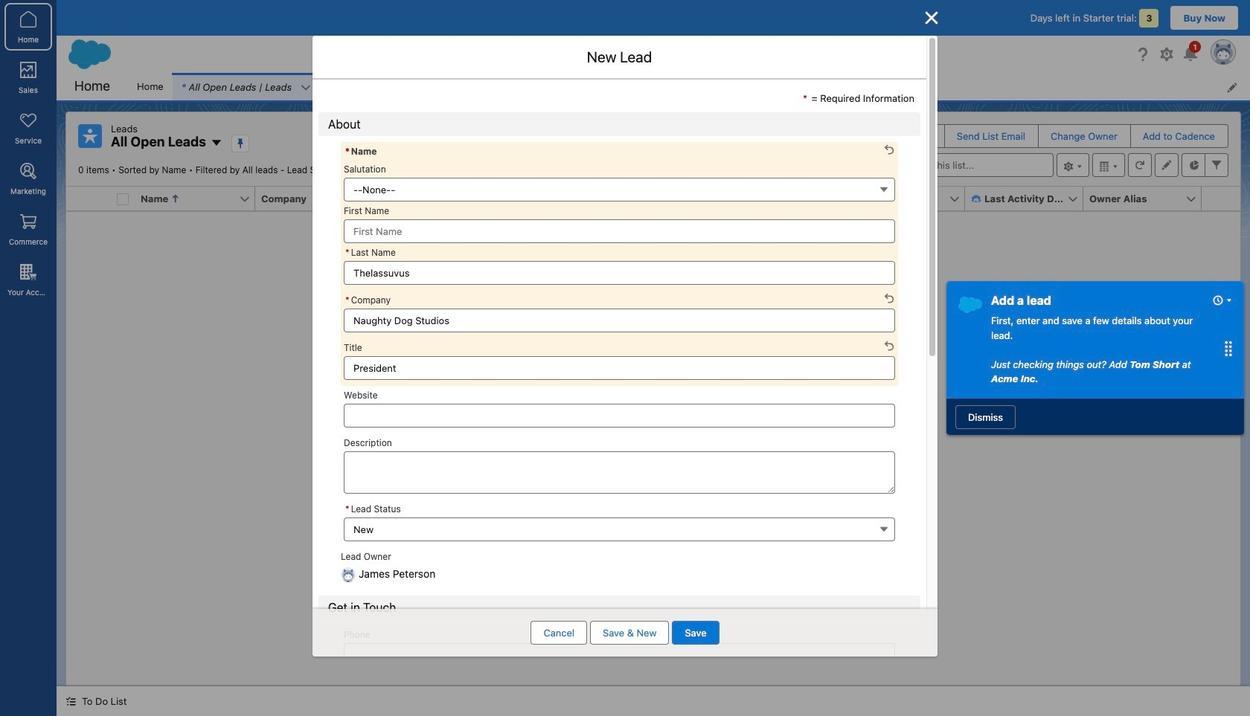 Task type: vqa. For each thing, say whether or not it's contained in the screenshot.
list view controls icon
yes



Task type: locate. For each thing, give the bounding box(es) containing it.
None text field
[[344, 309, 896, 332], [344, 356, 896, 380], [344, 644, 896, 668], [344, 309, 896, 332], [344, 356, 896, 380], [344, 644, 896, 668]]

phone element
[[492, 187, 619, 211]]

Lead Status - Current Selection: New button
[[344, 518, 896, 542]]

None text field
[[344, 404, 896, 428], [344, 452, 896, 494], [344, 404, 896, 428], [344, 452, 896, 494]]

1 vertical spatial text default image
[[972, 194, 982, 204]]

list
[[128, 73, 1251, 101]]

text default image inside last activity date element
[[972, 194, 982, 204]]

text default image
[[318, 82, 328, 92], [972, 194, 982, 204]]

company element
[[255, 187, 383, 211]]

email element
[[611, 187, 738, 211]]

0 horizontal spatial text default image
[[318, 82, 328, 92]]

status
[[426, 347, 881, 526]]

last activity date element
[[966, 187, 1093, 211]]

Search All Open Leads list view. search field
[[876, 153, 1054, 177]]

First Name text field
[[344, 219, 896, 243]]

list item
[[173, 73, 335, 101]]

1 horizontal spatial text default image
[[972, 194, 982, 204]]

cell
[[111, 187, 135, 211]]

item number element
[[66, 187, 111, 211]]

owner alias element
[[1084, 187, 1211, 211]]



Task type: describe. For each thing, give the bounding box(es) containing it.
Salutation - Current Selection: --None-- button
[[344, 178, 896, 201]]

created date element
[[847, 187, 975, 211]]

select list display image
[[1093, 153, 1126, 177]]

list view controls image
[[1057, 153, 1090, 177]]

all open leads status
[[78, 165, 346, 176]]

cell inside all open leads|leads|list view element
[[111, 187, 135, 211]]

all open leads|leads|list view element
[[66, 112, 1242, 687]]

inverse image
[[923, 9, 941, 27]]

item number image
[[66, 187, 111, 211]]

Last Name text field
[[344, 261, 896, 285]]

text default image
[[66, 697, 76, 708]]

state/province element
[[374, 187, 501, 211]]

action element
[[1202, 187, 1241, 211]]

name element
[[135, 187, 264, 211]]

action image
[[1202, 187, 1241, 211]]

lead status element
[[729, 187, 856, 211]]

0 vertical spatial text default image
[[318, 82, 328, 92]]



